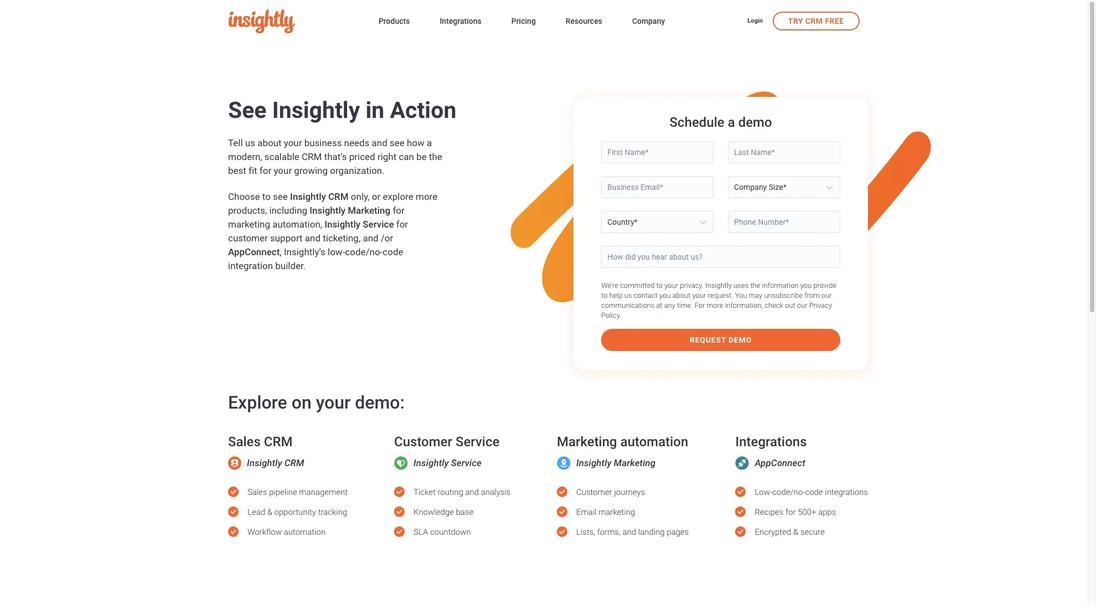Task type: vqa. For each thing, say whether or not it's contained in the screenshot.
the rightmost a
yes



Task type: locate. For each thing, give the bounding box(es) containing it.
our down "provide"
[[822, 291, 832, 300]]

1 vertical spatial to
[[657, 281, 663, 290]]

automation down lead & opportunity tracking
[[284, 527, 326, 537]]

1 horizontal spatial us
[[625, 291, 632, 300]]

0 horizontal spatial to
[[262, 191, 271, 202]]

1 vertical spatial sales
[[248, 487, 267, 497]]

crm right try
[[806, 16, 823, 25]]

marketing down or
[[348, 205, 391, 216]]

see up can
[[390, 137, 405, 148]]

& left 'secure' at bottom
[[794, 527, 799, 537]]

on
[[292, 392, 312, 413]]

marketing inside choose to see insightly crm only, or explore more products, including insightly marketing for marketing automation, insightly service for customer support and ticketing, and /or appconnect , insightly's low-code/no-code integration builder.
[[348, 205, 391, 216]]

marketing up customer
[[228, 219, 270, 230]]

1 horizontal spatial code/no-
[[773, 487, 805, 497]]

communications
[[602, 301, 655, 310]]

code/no- inside choose to see insightly crm only, or explore more products, including insightly marketing for marketing automation, insightly service for customer support and ticketing, and /or appconnect , insightly's low-code/no-code integration builder.
[[345, 246, 383, 257]]

marketing image
[[557, 456, 571, 470]]

recipes
[[755, 507, 784, 517]]

service down the customer service
[[451, 457, 482, 468]]

code down /or on the top of page
[[383, 246, 403, 257]]

0 horizontal spatial the
[[429, 151, 442, 162]]

0 vertical spatial sales
[[228, 434, 261, 450]]

crm up sales pipeline management
[[284, 457, 304, 468]]

lead
[[248, 507, 265, 517]]

0 horizontal spatial &
[[267, 507, 272, 517]]

service inside choose to see insightly crm only, or explore more products, including insightly marketing for marketing automation, insightly service for customer support and ticketing, and /or appconnect , insightly's low-code/no-code integration builder.
[[363, 219, 394, 230]]

0 vertical spatial customer
[[394, 434, 452, 450]]

0 horizontal spatial us
[[245, 137, 255, 148]]

insightly logo image
[[228, 9, 295, 33]]

service up "insightly service"
[[456, 434, 500, 450]]

code up 500+
[[805, 487, 823, 497]]

0 horizontal spatial appconnect
[[228, 246, 280, 257]]

priced
[[349, 151, 375, 162]]

1 horizontal spatial to
[[602, 291, 608, 300]]

1 horizontal spatial &
[[794, 527, 799, 537]]

1 vertical spatial code
[[805, 487, 823, 497]]

0 vertical spatial marketing
[[348, 205, 391, 216]]

marketing down customer journeys
[[599, 507, 635, 517]]

1 vertical spatial marketing
[[557, 434, 617, 450]]

to up 'contact'
[[657, 281, 663, 290]]

fit
[[249, 165, 257, 176]]

1 vertical spatial us
[[625, 291, 632, 300]]

builder.
[[275, 260, 306, 271]]

our right out
[[797, 301, 808, 310]]

that's
[[324, 151, 347, 162]]

crm inside tell us about your business needs and see how a modern, scalable crm that's priced right can be the best fit for your growing organization.
[[302, 151, 322, 162]]

1 horizontal spatial appconnect
[[755, 457, 806, 468]]

lead & opportunity tracking
[[248, 507, 347, 517]]

a inside tell us about your business needs and see how a modern, scalable crm that's priced right can be the best fit for your growing organization.
[[427, 137, 432, 148]]

0 vertical spatial service
[[363, 219, 394, 230]]

be
[[417, 151, 427, 162]]

0 vertical spatial the
[[429, 151, 442, 162]]

crm image
[[228, 456, 241, 470]]

2 vertical spatial marketing
[[614, 457, 656, 468]]

2 vertical spatial service
[[451, 457, 482, 468]]

crm left "only," at the top left
[[328, 191, 349, 202]]

low-code/no-code integrations
[[755, 487, 868, 497]]

0 horizontal spatial see
[[273, 191, 288, 202]]

more inside the we're committed to your privacy. insightly uses the information you provide to help us contact you about your request. you may unsubscribe from our communications at any time.  for more information, check out our privacy policy.
[[707, 301, 723, 310]]

appconnect up integration
[[228, 246, 280, 257]]

encrypted
[[755, 527, 792, 537]]

only,
[[351, 191, 370, 202]]

sales for sales crm
[[228, 434, 261, 450]]

us right tell
[[245, 137, 255, 148]]

appconnect up low-
[[755, 457, 806, 468]]

see inside tell us about your business needs and see how a modern, scalable crm that's priced right can be the best fit for your growing organization.
[[390, 137, 405, 148]]

insightly
[[272, 97, 360, 123], [290, 191, 326, 202], [310, 205, 346, 216], [325, 219, 361, 230], [706, 281, 732, 290], [247, 457, 282, 468], [414, 457, 449, 468], [576, 457, 612, 468]]

to right choose
[[262, 191, 271, 202]]

0 horizontal spatial marketing
[[228, 219, 270, 230]]

& for lead
[[267, 507, 272, 517]]

0 horizontal spatial our
[[797, 301, 808, 310]]

tell us about your business needs and see how a modern, scalable crm that's priced right can be the best fit for your growing organization.
[[228, 137, 442, 176]]

your down the scalable
[[274, 165, 292, 176]]

1 vertical spatial see
[[273, 191, 288, 202]]

code/no- up 'recipes for 500+ apps'
[[773, 487, 805, 497]]

ticketing,
[[323, 233, 361, 244]]

lists, forms, and landing pages
[[576, 527, 689, 537]]

1 vertical spatial automation
[[284, 527, 326, 537]]

1 horizontal spatial see
[[390, 137, 405, 148]]

crm up insightly crm
[[264, 434, 293, 450]]

can
[[399, 151, 414, 162]]

0 horizontal spatial you
[[660, 291, 671, 300]]

0 horizontal spatial customer
[[394, 434, 452, 450]]

1 vertical spatial &
[[794, 527, 799, 537]]

code/no- down ticketing,
[[345, 246, 383, 257]]

1 vertical spatial more
[[707, 301, 723, 310]]

we're committed to your privacy. insightly uses the information you provide to help us contact you about your request. you may unsubscribe from our communications at any time.  for more information, check out our privacy policy.
[[602, 281, 837, 320]]

secure
[[801, 527, 825, 537]]

about
[[258, 137, 282, 148], [673, 291, 691, 300]]

tracking
[[318, 507, 347, 517]]

1 horizontal spatial a
[[728, 115, 735, 130]]

crm up growing
[[302, 151, 322, 162]]

insightly marketing
[[576, 457, 656, 468]]

workflow automation
[[248, 527, 326, 537]]

Business Email* email field
[[602, 176, 714, 198]]

0 vertical spatial us
[[245, 137, 255, 148]]

0 horizontal spatial integrations
[[440, 17, 482, 25]]

integration
[[228, 260, 273, 271]]

a left demo
[[728, 115, 735, 130]]

0 horizontal spatial code/no-
[[345, 246, 383, 257]]

a
[[728, 115, 735, 130], [427, 137, 432, 148]]

journeys
[[614, 487, 645, 497]]

provide
[[814, 281, 837, 290]]

sales up lead
[[248, 487, 267, 497]]

see up including
[[273, 191, 288, 202]]

marketing inside choose to see insightly crm only, or explore more products, including insightly marketing for marketing automation, insightly service for customer support and ticketing, and /or appconnect , insightly's low-code/no-code integration builder.
[[228, 219, 270, 230]]

marketing
[[228, 219, 270, 230], [599, 507, 635, 517]]

marketing down marketing automation
[[614, 457, 656, 468]]

1 vertical spatial code/no-
[[773, 487, 805, 497]]

2 vertical spatial to
[[602, 291, 608, 300]]

your up for
[[693, 291, 706, 300]]

information,
[[725, 301, 763, 310]]

automation up insightly marketing
[[621, 434, 688, 450]]

& for encrypted
[[794, 527, 799, 537]]

0 vertical spatial code/no-
[[345, 246, 383, 257]]

see inside choose to see insightly crm only, or explore more products, including insightly marketing for marketing automation, insightly service for customer support and ticketing, and /or appconnect , insightly's low-code/no-code integration builder.
[[273, 191, 288, 202]]

crm inside choose to see insightly crm only, or explore more products, including insightly marketing for marketing automation, insightly service for customer support and ticketing, and /or appconnect , insightly's low-code/no-code integration builder.
[[328, 191, 349, 202]]

how
[[407, 137, 425, 148]]

0 vertical spatial &
[[267, 507, 272, 517]]

email marketing
[[576, 507, 635, 517]]

our
[[822, 291, 832, 300], [797, 301, 808, 310]]

customer for customer service
[[394, 434, 452, 450]]

&
[[267, 507, 272, 517], [794, 527, 799, 537]]

automation
[[621, 434, 688, 450], [284, 527, 326, 537]]

1 vertical spatial about
[[673, 291, 691, 300]]

service up /or on the top of page
[[363, 219, 394, 230]]

the up may
[[751, 281, 761, 290]]

opportunity
[[274, 507, 316, 517]]

service for insightly service
[[451, 457, 482, 468]]

& right lead
[[267, 507, 272, 517]]

sales
[[228, 434, 261, 450], [248, 487, 267, 497]]

information
[[762, 281, 799, 290]]

0 horizontal spatial code
[[383, 246, 403, 257]]

analysis
[[481, 487, 511, 497]]

login link
[[748, 17, 763, 26]]

free
[[825, 16, 844, 25]]

more right the explore
[[416, 191, 438, 202]]

we're
[[602, 281, 619, 290]]

0 vertical spatial a
[[728, 115, 735, 130]]

time.
[[677, 301, 693, 310]]

0 vertical spatial to
[[262, 191, 271, 202]]

workflow
[[248, 527, 282, 537]]

customer up service image
[[394, 434, 452, 450]]

code
[[383, 246, 403, 257], [805, 487, 823, 497]]

see
[[390, 137, 405, 148], [273, 191, 288, 202]]

company link
[[632, 14, 665, 29]]

0 vertical spatial more
[[416, 191, 438, 202]]

0 vertical spatial about
[[258, 137, 282, 148]]

1 vertical spatial customer
[[576, 487, 612, 497]]

try crm free button
[[773, 11, 860, 30]]

tell
[[228, 137, 243, 148]]

and up base
[[465, 487, 479, 497]]

customer up email
[[576, 487, 612, 497]]

check
[[765, 301, 784, 310]]

0 vertical spatial integrations
[[440, 17, 482, 25]]

appconnect image
[[736, 456, 749, 470]]

0 horizontal spatial about
[[258, 137, 282, 148]]

1 vertical spatial marketing
[[599, 507, 635, 517]]

sales crm
[[228, 434, 293, 450]]

1 vertical spatial the
[[751, 281, 761, 290]]

more down request.
[[707, 301, 723, 310]]

sales for sales pipeline management
[[248, 487, 267, 497]]

1 horizontal spatial automation
[[621, 434, 688, 450]]

code inside choose to see insightly crm only, or explore more products, including insightly marketing for marketing automation, insightly service for customer support and ticketing, and /or appconnect , insightly's low-code/no-code integration builder.
[[383, 246, 403, 257]]

,
[[280, 246, 282, 257]]

1 vertical spatial a
[[427, 137, 432, 148]]

pipeline
[[269, 487, 297, 497]]

lists,
[[576, 527, 595, 537]]

1 horizontal spatial the
[[751, 281, 761, 290]]

0 horizontal spatial more
[[416, 191, 438, 202]]

right
[[378, 151, 397, 162]]

to down we're
[[602, 291, 608, 300]]

crm for try crm free
[[806, 16, 823, 25]]

crm
[[806, 16, 823, 25], [302, 151, 322, 162], [328, 191, 349, 202], [264, 434, 293, 450], [284, 457, 304, 468]]

1 horizontal spatial more
[[707, 301, 723, 310]]

0 horizontal spatial a
[[427, 137, 432, 148]]

us up communications on the right of page
[[625, 291, 632, 300]]

the inside the we're committed to your privacy. insightly uses the information you provide to help us contact you about your request. you may unsubscribe from our communications at any time.  for more information, check out our privacy policy.
[[751, 281, 761, 290]]

policy.
[[602, 311, 622, 320]]

sales up crm "icon"
[[228, 434, 261, 450]]

0 vertical spatial see
[[390, 137, 405, 148]]

organization.
[[330, 165, 385, 176]]

choose to see insightly crm only, or explore more products, including insightly marketing for marketing automation, insightly service for customer support and ticketing, and /or appconnect , insightly's low-code/no-code integration builder.
[[228, 191, 438, 271]]

customer journeys
[[576, 487, 645, 497]]

appconnect inside choose to see insightly crm only, or explore more products, including insightly marketing for marketing automation, insightly service for customer support and ticketing, and /or appconnect , insightly's low-code/no-code integration builder.
[[228, 246, 280, 257]]

you
[[801, 281, 812, 290], [660, 291, 671, 300]]

may
[[749, 291, 763, 300]]

0 vertical spatial marketing
[[228, 219, 270, 230]]

the right be
[[429, 151, 442, 162]]

1 horizontal spatial integrations
[[736, 434, 807, 450]]

0 vertical spatial appconnect
[[228, 246, 280, 257]]

marketing up the "marketing" icon
[[557, 434, 617, 450]]

appconnect
[[228, 246, 280, 257], [755, 457, 806, 468]]

0 vertical spatial code
[[383, 246, 403, 257]]

try crm free
[[788, 16, 844, 25]]

crm inside button
[[806, 16, 823, 25]]

1 vertical spatial integrations
[[736, 434, 807, 450]]

for
[[260, 165, 271, 176], [393, 205, 405, 216], [396, 219, 408, 230], [786, 507, 796, 517]]

1 horizontal spatial our
[[822, 291, 832, 300]]

about up time.
[[673, 291, 691, 300]]

about up the scalable
[[258, 137, 282, 148]]

more
[[416, 191, 438, 202], [707, 301, 723, 310]]

0 horizontal spatial automation
[[284, 527, 326, 537]]

you up from
[[801, 281, 812, 290]]

0 vertical spatial you
[[801, 281, 812, 290]]

0 vertical spatial automation
[[621, 434, 688, 450]]

None submit
[[602, 329, 841, 351]]

you up any
[[660, 291, 671, 300]]

1 horizontal spatial about
[[673, 291, 691, 300]]

1 horizontal spatial code
[[805, 487, 823, 497]]

a right how
[[427, 137, 432, 148]]

products link
[[379, 14, 410, 29]]

and
[[372, 137, 388, 148], [305, 233, 321, 244], [363, 233, 379, 244], [465, 487, 479, 497], [623, 527, 636, 537]]

resources
[[566, 17, 602, 25]]

and up right
[[372, 137, 388, 148]]

1 vertical spatial service
[[456, 434, 500, 450]]

1 horizontal spatial customer
[[576, 487, 612, 497]]

email
[[576, 507, 597, 517]]



Task type: describe. For each thing, give the bounding box(es) containing it.
uses
[[734, 281, 749, 290]]

Phone Number* text field
[[728, 211, 841, 233]]

1 vertical spatial appconnect
[[755, 457, 806, 468]]

for inside tell us about your business needs and see how a modern, scalable crm that's priced right can be the best fit for your growing organization.
[[260, 165, 271, 176]]

resources link
[[566, 14, 602, 29]]

and right "forms,"
[[623, 527, 636, 537]]

products
[[379, 17, 410, 25]]

crm for sales crm
[[264, 434, 293, 450]]

your up the scalable
[[284, 137, 302, 148]]

business
[[304, 137, 342, 148]]

explore
[[228, 392, 287, 413]]

marketing automation
[[557, 434, 688, 450]]

at
[[656, 301, 663, 310]]

schedule
[[670, 115, 725, 130]]

automation for workflow automation
[[284, 527, 326, 537]]

pages
[[667, 527, 689, 537]]

and inside tell us about your business needs and see how a modern, scalable crm that's priced right can be the best fit for your growing organization.
[[372, 137, 388, 148]]

growing
[[294, 165, 328, 176]]

choose
[[228, 191, 260, 202]]

insightly's
[[284, 246, 326, 257]]

contact
[[634, 291, 658, 300]]

more inside choose to see insightly crm only, or explore more products, including insightly marketing for marketing automation, insightly service for customer support and ticketing, and /or appconnect , insightly's low-code/no-code integration builder.
[[416, 191, 438, 202]]

privacy
[[809, 301, 832, 310]]

knowledge base
[[414, 507, 474, 517]]

action
[[390, 97, 456, 123]]

request.
[[708, 291, 734, 300]]

apps
[[819, 507, 836, 517]]

to inside choose to see insightly crm only, or explore more products, including insightly marketing for marketing automation, insightly service for customer support and ticketing, and /or appconnect , insightly's low-code/no-code integration builder.
[[262, 191, 271, 202]]

500+
[[798, 507, 817, 517]]

How did you hear about us? text field
[[602, 246, 841, 268]]

see
[[228, 97, 267, 123]]

us inside tell us about your business needs and see how a modern, scalable crm that's priced right can be the best fit for your growing organization.
[[245, 137, 255, 148]]

your up any
[[665, 281, 678, 290]]

about inside the we're committed to your privacy. insightly uses the information you provide to help us contact you about your request. you may unsubscribe from our communications at any time.  for more information, check out our privacy policy.
[[673, 291, 691, 300]]

about inside tell us about your business needs and see how a modern, scalable crm that's priced right can be the best fit for your growing organization.
[[258, 137, 282, 148]]

try
[[788, 16, 804, 25]]

forms,
[[597, 527, 621, 537]]

see insightly in action
[[228, 97, 456, 123]]

modern,
[[228, 151, 262, 162]]

service image
[[394, 456, 408, 470]]

products,
[[228, 205, 267, 216]]

low-
[[755, 487, 773, 497]]

explore on your demo:
[[228, 392, 405, 413]]

base
[[456, 507, 474, 517]]

company
[[632, 17, 665, 25]]

demo
[[739, 115, 772, 130]]

0 vertical spatial our
[[822, 291, 832, 300]]

ticket routing and analysis
[[414, 487, 511, 497]]

in
[[366, 97, 384, 123]]

and up insightly's
[[305, 233, 321, 244]]

login
[[748, 17, 763, 24]]

from
[[805, 291, 820, 300]]

1 horizontal spatial you
[[801, 281, 812, 290]]

insightly logo link
[[228, 9, 361, 33]]

low-
[[328, 246, 345, 257]]

automation for marketing automation
[[621, 434, 688, 450]]

including
[[269, 205, 307, 216]]

customer for customer journeys
[[576, 487, 612, 497]]

/or
[[381, 233, 393, 244]]

insightly crm
[[247, 457, 304, 468]]

Last Name* text field
[[728, 141, 841, 163]]

landing
[[638, 527, 665, 537]]

countdown
[[430, 527, 471, 537]]

unsubscribe
[[764, 291, 803, 300]]

explore
[[383, 191, 414, 202]]

needs
[[344, 137, 370, 148]]

First Name* text field
[[602, 141, 714, 163]]

pricing link
[[512, 14, 536, 29]]

insightly service
[[414, 457, 482, 468]]

support
[[270, 233, 303, 244]]

us inside the we're committed to your privacy. insightly uses the information you provide to help us contact you about your request. you may unsubscribe from our communications at any time.  for more information, check out our privacy policy.
[[625, 291, 632, 300]]

demo:
[[355, 392, 405, 413]]

ticket
[[414, 487, 436, 497]]

automation,
[[273, 219, 322, 230]]

committed
[[620, 281, 655, 290]]

and left /or on the top of page
[[363, 233, 379, 244]]

best
[[228, 165, 246, 176]]

service for customer service
[[456, 434, 500, 450]]

integrations
[[825, 487, 868, 497]]

you
[[735, 291, 747, 300]]

for
[[695, 301, 705, 310]]

integrations link
[[440, 14, 482, 29]]

schedule a demo
[[670, 115, 772, 130]]

1 vertical spatial you
[[660, 291, 671, 300]]

knowledge
[[414, 507, 454, 517]]

sla
[[414, 527, 428, 537]]

encrypted & secure
[[755, 527, 825, 537]]

recipes for 500+ apps
[[755, 507, 836, 517]]

privacy.
[[680, 281, 704, 290]]

sales pipeline management
[[248, 487, 348, 497]]

crm for insightly crm
[[284, 457, 304, 468]]

any
[[664, 301, 676, 310]]

scalable
[[265, 151, 299, 162]]

1 vertical spatial our
[[797, 301, 808, 310]]

the inside tell us about your business needs and see how a modern, scalable crm that's priced right can be the best fit for your growing organization.
[[429, 151, 442, 162]]

2 horizontal spatial to
[[657, 281, 663, 290]]

or
[[372, 191, 381, 202]]

your right on
[[316, 392, 351, 413]]

insightly inside the we're committed to your privacy. insightly uses the information you provide to help us contact you about your request. you may unsubscribe from our communications at any time.  for more information, check out our privacy policy.
[[706, 281, 732, 290]]

1 horizontal spatial marketing
[[599, 507, 635, 517]]



